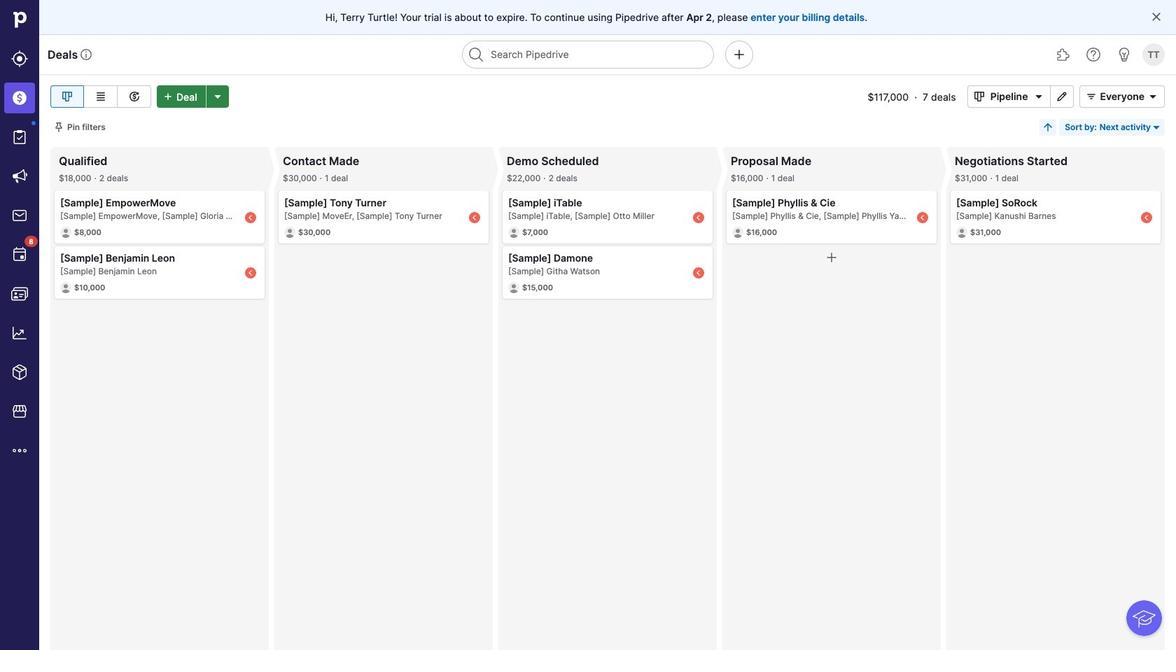 Task type: locate. For each thing, give the bounding box(es) containing it.
campaigns image
[[11, 168, 28, 185]]

info image
[[81, 49, 92, 60]]

color primary image
[[1032, 91, 1048, 102], [1145, 91, 1162, 102], [53, 122, 64, 133], [1152, 122, 1163, 133], [824, 249, 841, 266]]

2 horizontal spatial color primary image
[[1152, 11, 1163, 22]]

sales assistant image
[[1117, 46, 1134, 63]]

color primary image
[[1152, 11, 1163, 22], [971, 91, 988, 102], [1084, 91, 1101, 102]]

edit pipeline image
[[1055, 91, 1071, 102]]

leads image
[[11, 50, 28, 67]]

menu
[[0, 0, 39, 651]]

color undefined image
[[11, 129, 28, 146]]

home image
[[9, 9, 30, 30]]

forecast image
[[126, 88, 143, 105]]

add deal element
[[157, 85, 229, 108]]

pipeline image
[[59, 88, 76, 105]]

quick add image
[[731, 46, 748, 63]]

deals image
[[11, 90, 28, 106]]

more image
[[11, 443, 28, 460]]

menu item
[[0, 78, 39, 118]]

insights image
[[11, 325, 28, 342]]



Task type: describe. For each thing, give the bounding box(es) containing it.
knowledge center bot, also known as kc bot is an onboarding assistant that allows you to see the list of onboarding items in one place for quick and easy reference. this improves your in-app experience. image
[[1127, 601, 1163, 637]]

color undefined image
[[11, 247, 28, 263]]

color primary inverted image
[[160, 91, 177, 102]]

1 horizontal spatial color primary image
[[1084, 91, 1101, 102]]

change order image
[[1043, 122, 1055, 133]]

list image
[[92, 88, 109, 105]]

marketplace image
[[11, 404, 28, 420]]

quick help image
[[1086, 46, 1103, 63]]

0 horizontal spatial color primary image
[[971, 91, 988, 102]]

products image
[[11, 364, 28, 381]]

contacts image
[[11, 286, 28, 303]]

Search Pipedrive field
[[462, 41, 715, 69]]

add deal options image
[[209, 91, 226, 102]]

sales inbox image
[[11, 207, 28, 224]]



Task type: vqa. For each thing, say whether or not it's contained in the screenshot.
the bottommost color undefined ICON
yes



